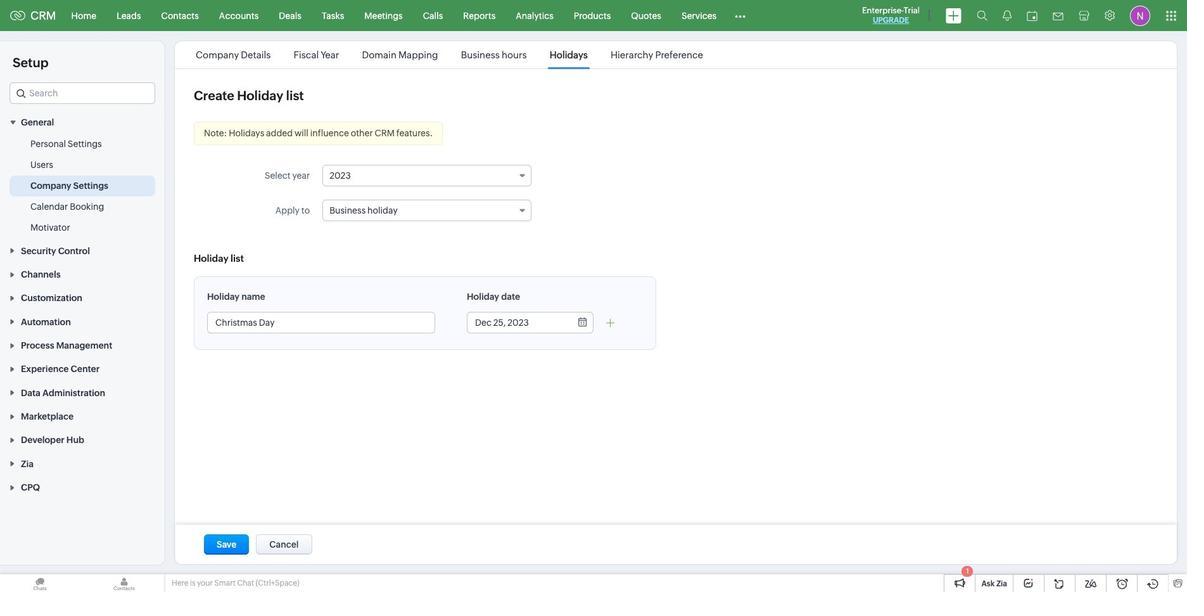 Task type: locate. For each thing, give the bounding box(es) containing it.
1 vertical spatial cell
[[511, 456, 528, 473]]

0 horizontal spatial row
[[511, 456, 528, 473]]

0 vertical spatial cell
[[574, 437, 592, 454]]

1 horizontal spatial cell
[[574, 437, 592, 454]]

0 horizontal spatial cell
[[511, 456, 528, 473]]

0 vertical spatial row
[[574, 437, 592, 454]]

region
[[0, 134, 165, 239]]

signals element
[[996, 0, 1020, 31]]

chats image
[[0, 574, 80, 592]]

cell
[[574, 437, 592, 454], [511, 456, 528, 473]]

Holiday name text field
[[208, 312, 435, 333]]

list
[[184, 41, 715, 68]]

cell for row to the right
[[574, 437, 592, 454]]

grid
[[511, 437, 592, 473]]

MMM d, yyyy text field
[[468, 312, 569, 333]]

row
[[574, 437, 592, 454], [511, 456, 528, 473]]



Task type: describe. For each thing, give the bounding box(es) containing it.
calendar image
[[1027, 10, 1038, 21]]

1 horizontal spatial row
[[574, 437, 592, 454]]

search element
[[970, 0, 996, 31]]

search image
[[977, 10, 988, 21]]

signals image
[[1003, 10, 1012, 21]]

1 vertical spatial row
[[511, 456, 528, 473]]

cell for row to the bottom
[[511, 456, 528, 473]]

contacts image
[[84, 574, 164, 592]]



Task type: vqa. For each thing, say whether or not it's contained in the screenshot.
Calendar image
yes



